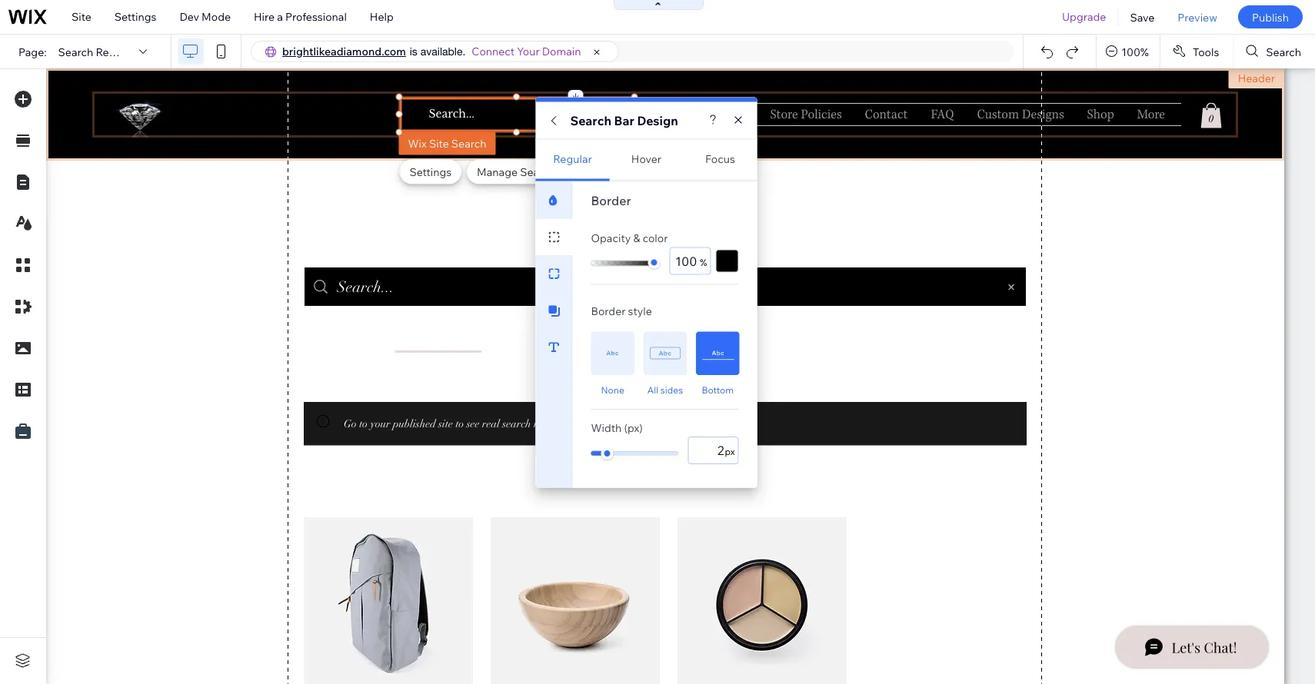 Task type: describe. For each thing, give the bounding box(es) containing it.
100% button
[[1097, 35, 1160, 68]]

search bar design
[[570, 113, 678, 128]]

100%
[[1122, 45, 1149, 58]]

search button
[[1234, 35, 1316, 68]]

all sides
[[648, 384, 683, 396]]

tools button
[[1161, 35, 1234, 68]]

connect
[[472, 45, 515, 58]]

your
[[517, 45, 540, 58]]

a
[[277, 10, 283, 23]]

save
[[1131, 10, 1155, 24]]

manage
[[477, 165, 518, 179]]

search results
[[58, 45, 133, 58]]

mode
[[202, 10, 231, 23]]

regular
[[553, 152, 592, 166]]

design
[[637, 113, 678, 128]]

tools
[[1193, 45, 1220, 58]]

preview button
[[1167, 0, 1229, 34]]

bar
[[614, 113, 635, 128]]

1 vertical spatial settings
[[410, 165, 452, 179]]

hire
[[254, 10, 275, 23]]

&
[[634, 231, 641, 245]]

0 vertical spatial site
[[72, 10, 91, 23]]

0 horizontal spatial settings
[[114, 10, 157, 23]]

dev mode
[[180, 10, 231, 23]]

publish
[[1253, 10, 1290, 24]]

upgrade
[[1063, 10, 1107, 23]]

is available. connect your domain
[[410, 45, 581, 58]]

is
[[410, 45, 418, 58]]

sides
[[661, 384, 683, 396]]

brightlikeadiamond.com
[[282, 45, 406, 58]]

hover
[[632, 152, 662, 166]]



Task type: locate. For each thing, give the bounding box(es) containing it.
search
[[58, 45, 93, 58], [1267, 45, 1302, 58], [570, 113, 612, 128], [452, 137, 487, 150], [520, 165, 555, 179]]

1 horizontal spatial settings
[[410, 165, 452, 179]]

opacity & color
[[591, 231, 668, 245]]

search for search bar design
[[570, 113, 612, 128]]

style
[[628, 304, 652, 318]]

2 border from the top
[[591, 304, 626, 318]]

site right wix
[[429, 137, 449, 150]]

results
[[96, 45, 133, 58], [558, 165, 595, 179]]

available.
[[421, 45, 466, 58]]

dev
[[180, 10, 199, 23]]

0 horizontal spatial results
[[96, 45, 133, 58]]

1 vertical spatial border
[[591, 304, 626, 318]]

border up the opacity
[[591, 193, 631, 208]]

save button
[[1119, 0, 1167, 34]]

0 vertical spatial settings
[[114, 10, 157, 23]]

(px)
[[624, 422, 643, 435]]

border left style
[[591, 304, 626, 318]]

none
[[601, 384, 625, 396]]

publish button
[[1239, 5, 1303, 28]]

border for border style
[[591, 304, 626, 318]]

site up search results
[[72, 10, 91, 23]]

1 horizontal spatial results
[[558, 165, 595, 179]]

1 border from the top
[[591, 193, 631, 208]]

settings down wix
[[410, 165, 452, 179]]

settings up search results
[[114, 10, 157, 23]]

preview
[[1178, 10, 1218, 24]]

bottom
[[702, 384, 734, 396]]

manage search results
[[477, 165, 595, 179]]

search for search results
[[58, 45, 93, 58]]

search inside button
[[1267, 45, 1302, 58]]

wix
[[408, 137, 427, 150]]

header
[[1238, 72, 1276, 85]]

width
[[591, 422, 622, 435]]

opacity
[[591, 231, 631, 245]]

focus
[[706, 152, 735, 166]]

0 horizontal spatial site
[[72, 10, 91, 23]]

0 vertical spatial border
[[591, 193, 631, 208]]

all
[[648, 384, 659, 396]]

1 vertical spatial site
[[429, 137, 449, 150]]

hire a professional
[[254, 10, 347, 23]]

wix site search
[[408, 137, 487, 150]]

color
[[643, 231, 668, 245]]

help
[[370, 10, 394, 23]]

1 horizontal spatial site
[[429, 137, 449, 150]]

width (px)
[[591, 422, 643, 435]]

professional
[[285, 10, 347, 23]]

border style
[[591, 304, 652, 318]]

border for border
[[591, 193, 631, 208]]

1 vertical spatial results
[[558, 165, 595, 179]]

search for search
[[1267, 45, 1302, 58]]

border
[[591, 193, 631, 208], [591, 304, 626, 318]]

None text field
[[670, 247, 711, 275], [688, 437, 739, 465], [670, 247, 711, 275], [688, 437, 739, 465]]

0 vertical spatial results
[[96, 45, 133, 58]]

site
[[72, 10, 91, 23], [429, 137, 449, 150]]

domain
[[542, 45, 581, 58]]

settings
[[114, 10, 157, 23], [410, 165, 452, 179]]



Task type: vqa. For each thing, say whether or not it's contained in the screenshot.
Settings to the right
yes



